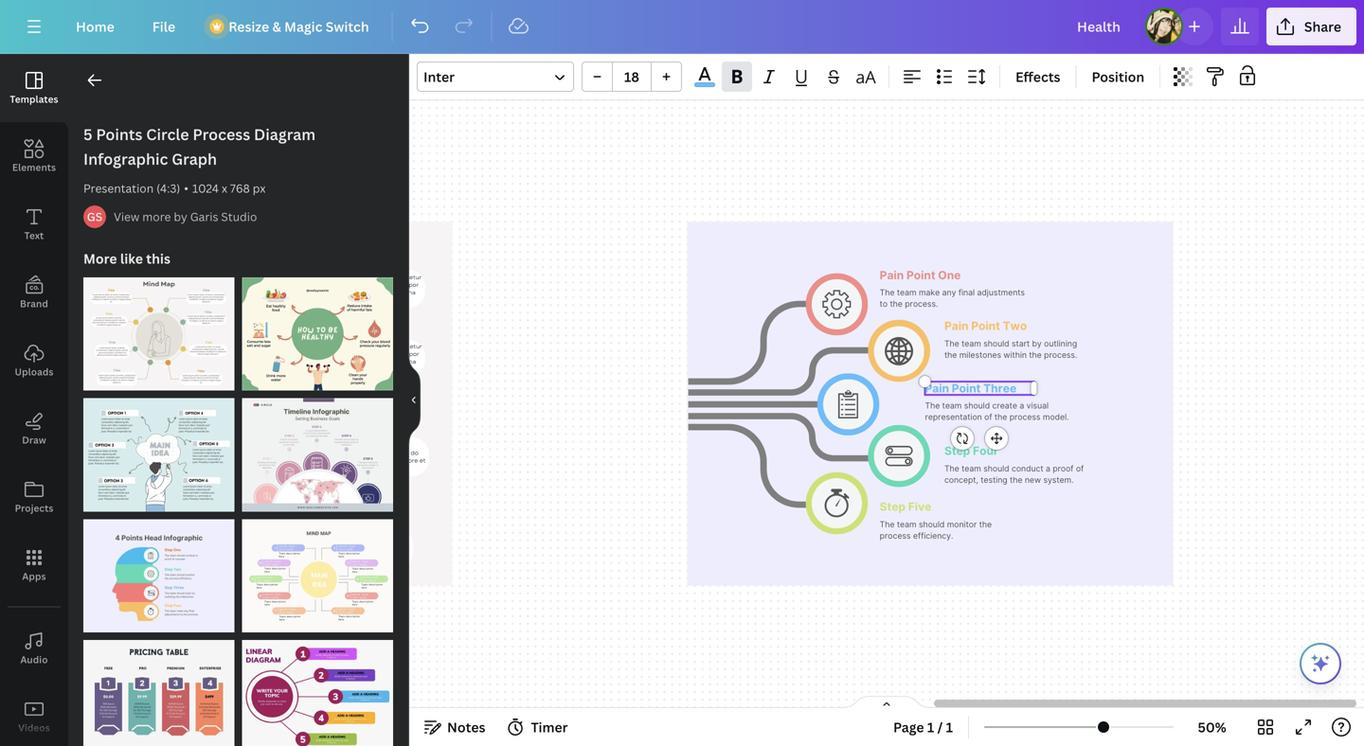 Task type: locate. For each thing, give the bounding box(es) containing it.
videos
[[18, 722, 50, 735]]

the inside the team should conduct a proof of concept, testing the new system.
[[1010, 475, 1023, 485]]

0 vertical spatial step
[[945, 445, 971, 458]]

grey simple modern timeline infographic chart graph image
[[242, 399, 393, 512]]

0 horizontal spatial of
[[985, 413, 993, 423]]

0 horizontal spatial process.
[[905, 299, 939, 309]]

adjustments
[[978, 288, 1026, 298]]

step
[[945, 445, 971, 458], [880, 500, 906, 514]]

x
[[222, 181, 227, 196]]

step for step four
[[945, 445, 971, 458]]

0 vertical spatial pain
[[880, 269, 904, 282]]

pain point one
[[880, 269, 961, 282]]

should inside the team should conduct a proof of concept, testing the new system.
[[984, 464, 1010, 474]]

the inside the team should conduct a proof of concept, testing the new system.
[[945, 464, 960, 474]]

1 horizontal spatial a
[[1046, 464, 1051, 474]]

the down start
[[1030, 350, 1042, 360]]

pain up to
[[880, 269, 904, 282]]

process
[[193, 124, 250, 145]]

50% button
[[1182, 713, 1244, 743]]

2 vertical spatial pain
[[926, 382, 950, 395]]

a left visual
[[1020, 401, 1025, 411]]

pain up representation
[[926, 382, 950, 395]]

the down conduct
[[1010, 475, 1023, 485]]

(4:3)
[[156, 181, 180, 196]]

team inside the team should conduct a proof of concept, testing the new system.
[[962, 464, 982, 474]]

by right start
[[1033, 339, 1042, 349]]

0 vertical spatial point
[[907, 269, 936, 282]]

any
[[943, 288, 957, 298]]

group
[[582, 62, 682, 92]]

by
[[174, 209, 187, 225], [1033, 339, 1042, 349]]

1
[[928, 719, 935, 737], [947, 719, 954, 737]]

pain for pain point three
[[926, 382, 950, 395]]

within
[[1004, 350, 1027, 360]]

view
[[114, 209, 140, 225]]

new
[[1025, 475, 1042, 485]]

1 horizontal spatial 1
[[947, 719, 954, 737]]

should up efficiency.
[[919, 520, 945, 530]]

should up testing
[[984, 464, 1010, 474]]

pain point two
[[945, 320, 1028, 333]]

5 points circle process diagram infographic graph
[[83, 124, 316, 169]]

resize
[[229, 18, 269, 36]]

the left milestones
[[945, 350, 958, 360]]

process. inside the team make any final adjustments to the process.
[[905, 299, 939, 309]]

0 horizontal spatial a
[[1020, 401, 1025, 411]]

process.
[[905, 299, 939, 309], [1045, 350, 1078, 360]]

5
[[83, 124, 92, 145]]

process down visual
[[1010, 413, 1041, 423]]

0 vertical spatial a
[[1020, 401, 1025, 411]]

50%
[[1199, 719, 1227, 737]]

1 vertical spatial pain
[[945, 320, 969, 333]]

conduct
[[1012, 464, 1044, 474]]

1 horizontal spatial step
[[945, 445, 971, 458]]

apps button
[[0, 532, 68, 600]]

the right monitor
[[980, 520, 992, 530]]

pain
[[880, 269, 904, 282], [945, 320, 969, 333], [926, 382, 950, 395]]

the for representation
[[926, 401, 941, 411]]

the for the
[[945, 339, 960, 349]]

the up representation
[[926, 401, 941, 411]]

1 vertical spatial process.
[[1045, 350, 1078, 360]]

point for one
[[907, 269, 936, 282]]

px
[[253, 181, 266, 196]]

pain for pain point one
[[880, 269, 904, 282]]

uploads button
[[0, 327, 68, 395]]

templates button
[[0, 54, 68, 122]]

team inside the team should start by outlining the milestones within the process.
[[962, 339, 982, 349]]

by inside button
[[174, 209, 187, 225]]

view more by garis studio
[[114, 209, 257, 225]]

step five
[[880, 500, 932, 514]]

representation
[[926, 413, 983, 423]]

step left five
[[880, 500, 906, 514]]

the inside the team make any final adjustments to the process.
[[880, 288, 895, 298]]

1 horizontal spatial process
[[1010, 413, 1041, 423]]

1 vertical spatial icon image
[[839, 391, 859, 419]]

process down step five on the right of the page
[[880, 531, 911, 541]]

a for proof
[[1046, 464, 1051, 474]]

effects
[[1016, 68, 1061, 86]]

768
[[230, 181, 250, 196]]

point left two
[[972, 320, 1001, 333]]

point for two
[[972, 320, 1001, 333]]

team up milestones
[[962, 339, 982, 349]]

the inside the team should create a visual representation of the process model.
[[926, 401, 941, 411]]

0 vertical spatial process
[[1010, 413, 1041, 423]]

proof
[[1053, 464, 1074, 474]]

point up representation
[[952, 382, 981, 395]]

step left four
[[945, 445, 971, 458]]

file
[[152, 18, 176, 36]]

1 vertical spatial of
[[1077, 464, 1085, 474]]

1 vertical spatial point
[[972, 320, 1001, 333]]

#55bdff image
[[695, 83, 715, 87]]

notes button
[[417, 713, 493, 743]]

point inside text field
[[952, 382, 981, 395]]

process. down outlining
[[1045, 350, 1078, 360]]

visual
[[1027, 401, 1049, 411]]

pain down the team make any final adjustments to the process.
[[945, 320, 969, 333]]

the down create
[[995, 413, 1008, 423]]

process. down make
[[905, 299, 939, 309]]

1 horizontal spatial process.
[[1045, 350, 1078, 360]]

process
[[1010, 413, 1041, 423], [880, 531, 911, 541]]

home
[[76, 18, 114, 36]]

effects button
[[1009, 62, 1069, 92]]

team inside the team should create a visual representation of the process model.
[[943, 401, 962, 411]]

more
[[83, 250, 117, 268]]

notes
[[447, 719, 486, 737]]

should inside the team should start by outlining the milestones within the process.
[[984, 339, 1010, 349]]

should
[[984, 339, 1010, 349], [965, 401, 991, 411], [984, 464, 1010, 474], [919, 520, 945, 530]]

a inside the team should conduct a proof of concept, testing the new system.
[[1046, 464, 1051, 474]]

hide image
[[409, 355, 421, 446]]

milestones
[[960, 350, 1002, 360]]

one
[[939, 269, 961, 282]]

graph
[[172, 149, 217, 169]]

team down step five on the right of the page
[[898, 520, 917, 530]]

of inside the team should create a visual representation of the process model.
[[985, 413, 993, 423]]

timer
[[531, 719, 568, 737]]

#55bdff image
[[695, 83, 715, 87]]

process inside the team should monitor the process efficiency.
[[880, 531, 911, 541]]

garis studio element
[[83, 206, 106, 228]]

of right proof
[[1077, 464, 1085, 474]]

colorful calm corporate clean mind map image
[[83, 278, 235, 391]]

pain inside the pain point three text field
[[926, 382, 950, 395]]

0 vertical spatial icon image
[[823, 290, 852, 319]]

by left garis in the top left of the page
[[174, 209, 187, 225]]

should inside the team should create a visual representation of the process model.
[[965, 401, 991, 411]]

– – number field
[[619, 68, 646, 86]]

the team should create a visual representation of the process model.
[[926, 401, 1070, 423]]

0 vertical spatial process.
[[905, 299, 939, 309]]

the right to
[[890, 299, 903, 309]]

show pages image
[[842, 696, 933, 711]]

should down the pain point three text field
[[965, 401, 991, 411]]

green brown playful illustration healthy lifestyle guide graph group
[[242, 266, 393, 391]]

should for of
[[984, 464, 1010, 474]]

icon image
[[823, 290, 852, 319], [839, 391, 859, 419], [886, 446, 913, 467]]

blue creative mind map graph group
[[83, 387, 235, 512]]

the down step five on the right of the page
[[880, 520, 895, 530]]

0 horizontal spatial step
[[880, 500, 906, 514]]

home link
[[61, 8, 130, 45]]

team up representation
[[943, 401, 962, 411]]

0 horizontal spatial process
[[880, 531, 911, 541]]

a inside the team should create a visual representation of the process model.
[[1020, 401, 1025, 411]]

outlining
[[1045, 339, 1078, 349]]

0 vertical spatial of
[[985, 413, 993, 423]]

of
[[985, 413, 993, 423], [1077, 464, 1085, 474]]

the inside the team should monitor the process efficiency.
[[880, 520, 895, 530]]

step four
[[945, 445, 999, 458]]

file button
[[137, 8, 191, 45]]

team
[[898, 288, 917, 298], [962, 339, 982, 349], [943, 401, 962, 411], [962, 464, 982, 474], [898, 520, 917, 530]]

more
[[142, 209, 171, 225]]

1 left /
[[928, 719, 935, 737]]

1 vertical spatial by
[[1033, 339, 1042, 349]]

pain point three
[[926, 382, 1017, 395]]

the for efficiency.
[[880, 520, 895, 530]]

switch
[[326, 18, 369, 36]]

colorful calm corporate clean mind map group
[[83, 266, 235, 391]]

1 vertical spatial step
[[880, 500, 906, 514]]

team up 'concept,'
[[962, 464, 982, 474]]

process inside the team should create a visual representation of the process model.
[[1010, 413, 1041, 423]]

create
[[993, 401, 1018, 411]]

a left proof
[[1046, 464, 1051, 474]]

the team make any final adjustments to the process.
[[880, 288, 1028, 309]]

projects button
[[0, 464, 68, 532]]

0 horizontal spatial 1
[[928, 719, 935, 737]]

two
[[1003, 320, 1028, 333]]

of inside the team should conduct a proof of concept, testing the new system.
[[1077, 464, 1085, 474]]

the down pain point two
[[945, 339, 960, 349]]

should inside the team should monitor the process efficiency.
[[919, 520, 945, 530]]

team inside the team make any final adjustments to the process.
[[898, 288, 917, 298]]

1 horizontal spatial by
[[1033, 339, 1042, 349]]

a for visual
[[1020, 401, 1025, 411]]

inter button
[[417, 62, 574, 92]]

side panel tab list
[[0, 54, 68, 747]]

1 vertical spatial a
[[1046, 464, 1051, 474]]

2 vertical spatial point
[[952, 382, 981, 395]]

team inside the team should monitor the process efficiency.
[[898, 520, 917, 530]]

like
[[120, 250, 143, 268]]

testing
[[981, 475, 1008, 485]]

the for to
[[880, 288, 895, 298]]

the inside the team should start by outlining the milestones within the process.
[[945, 339, 960, 349]]

1 vertical spatial process
[[880, 531, 911, 541]]

purple & white pricing table comparison chart image
[[83, 641, 235, 747]]

0 vertical spatial by
[[174, 209, 187, 225]]

team down pain point one
[[898, 288, 917, 298]]

the up to
[[880, 288, 895, 298]]

1 horizontal spatial of
[[1077, 464, 1085, 474]]

the up 'concept,'
[[945, 464, 960, 474]]

point up make
[[907, 269, 936, 282]]

colorful minimalist linear steps circular diagram image
[[242, 641, 393, 747]]

the
[[890, 299, 903, 309], [945, 350, 958, 360], [1030, 350, 1042, 360], [995, 413, 1008, 423], [1010, 475, 1023, 485], [980, 520, 992, 530]]

of down the pain point three text field
[[985, 413, 993, 423]]

1 right /
[[947, 719, 954, 737]]

purple & white pricing table comparison chart group
[[83, 629, 235, 747]]

garis studio image
[[83, 206, 106, 228]]

0 horizontal spatial by
[[174, 209, 187, 225]]

should up milestones
[[984, 339, 1010, 349]]

share button
[[1267, 8, 1357, 45]]



Task type: vqa. For each thing, say whether or not it's contained in the screenshot.
the right extraordinary
no



Task type: describe. For each thing, give the bounding box(es) containing it.
text
[[24, 229, 44, 242]]

monitor
[[948, 520, 978, 530]]

team for the
[[962, 339, 982, 349]]

studio
[[221, 209, 257, 225]]

page
[[894, 719, 925, 737]]

templates
[[10, 93, 58, 106]]

presentation
[[83, 181, 154, 196]]

position button
[[1085, 62, 1153, 92]]

green brown playful illustration healthy lifestyle guide graph image
[[242, 278, 393, 391]]

team for to
[[898, 288, 917, 298]]

presentation (4:3)
[[83, 181, 180, 196]]

projects
[[15, 502, 53, 515]]

by inside the team should start by outlining the milestones within the process.
[[1033, 339, 1042, 349]]

Pain Point Three text field
[[926, 381, 1034, 397]]

the for of
[[945, 464, 960, 474]]

more like this
[[83, 250, 171, 268]]

&
[[272, 18, 281, 36]]

professional multicolor concept map graphic group
[[242, 508, 393, 633]]

make
[[919, 288, 940, 298]]

should for the
[[984, 339, 1010, 349]]

main menu bar
[[0, 0, 1365, 54]]

step for step five
[[880, 500, 906, 514]]

system.
[[1044, 475, 1074, 485]]

this
[[146, 250, 171, 268]]

timer button
[[501, 713, 576, 743]]

process. inside the team should start by outlining the milestones within the process.
[[1045, 350, 1078, 360]]

4 points process head infographic graph group
[[83, 508, 235, 633]]

audio
[[20, 654, 48, 667]]

2 1 from the left
[[947, 719, 954, 737]]

should for representation
[[965, 401, 991, 411]]

garis
[[190, 209, 218, 225]]

diagram
[[254, 124, 316, 145]]

page 1 / 1
[[894, 719, 954, 737]]

uploads
[[15, 366, 54, 379]]

blue creative mind map graph image
[[83, 399, 235, 512]]

concept,
[[945, 475, 979, 485]]

4 points process head infographic graph image
[[83, 520, 235, 633]]

the team should start by outlining the milestones within the process.
[[945, 339, 1080, 360]]

to
[[880, 299, 888, 309]]

the inside the team should monitor the process efficiency.
[[980, 520, 992, 530]]

circle
[[146, 124, 189, 145]]

points
[[96, 124, 143, 145]]

draw
[[22, 434, 46, 447]]

view more by garis studio button
[[114, 208, 257, 227]]

1024
[[192, 181, 219, 196]]

infographic
[[83, 149, 168, 169]]

draw button
[[0, 395, 68, 464]]

five
[[909, 500, 932, 514]]

team for of
[[962, 464, 982, 474]]

grey simple modern timeline infographic chart graph group
[[242, 387, 393, 512]]

chronometer icon image
[[825, 490, 850, 518]]

brand button
[[0, 259, 68, 327]]

text button
[[0, 191, 68, 259]]

the inside the team should create a visual representation of the process model.
[[995, 413, 1008, 423]]

videos button
[[0, 683, 68, 747]]

point for three
[[952, 382, 981, 395]]

the team should conduct a proof of concept, testing the new system.
[[945, 464, 1087, 485]]

Design title text field
[[1063, 8, 1138, 45]]

canva assistant image
[[1310, 653, 1333, 676]]

elements button
[[0, 122, 68, 191]]

three
[[984, 382, 1017, 395]]

/
[[938, 719, 943, 737]]

the inside the team make any final adjustments to the process.
[[890, 299, 903, 309]]

resize & magic switch
[[229, 18, 369, 36]]

2 vertical spatial icon image
[[886, 446, 913, 467]]

audio button
[[0, 615, 68, 683]]

final
[[959, 288, 975, 298]]

team for efficiency.
[[898, 520, 917, 530]]

team for representation
[[943, 401, 962, 411]]

position
[[1092, 68, 1145, 86]]

should for efficiency.
[[919, 520, 945, 530]]

inter
[[424, 68, 455, 86]]

start
[[1012, 339, 1030, 349]]

efficiency.
[[914, 531, 954, 541]]

1024 x 768 px
[[192, 181, 266, 196]]

apps
[[22, 571, 46, 583]]

colorful minimalist linear steps circular diagram group
[[242, 629, 393, 747]]

model.
[[1044, 413, 1070, 423]]

the team should monitor the process efficiency.
[[880, 520, 995, 541]]

share
[[1305, 18, 1342, 36]]

resize & magic switch button
[[198, 8, 384, 45]]

1 1 from the left
[[928, 719, 935, 737]]

brand
[[20, 298, 48, 310]]

pain for pain point two
[[945, 320, 969, 333]]

four
[[974, 445, 999, 458]]

professional multicolor concept map graphic image
[[242, 520, 393, 633]]

elements
[[12, 161, 56, 174]]

magic
[[284, 18, 323, 36]]



